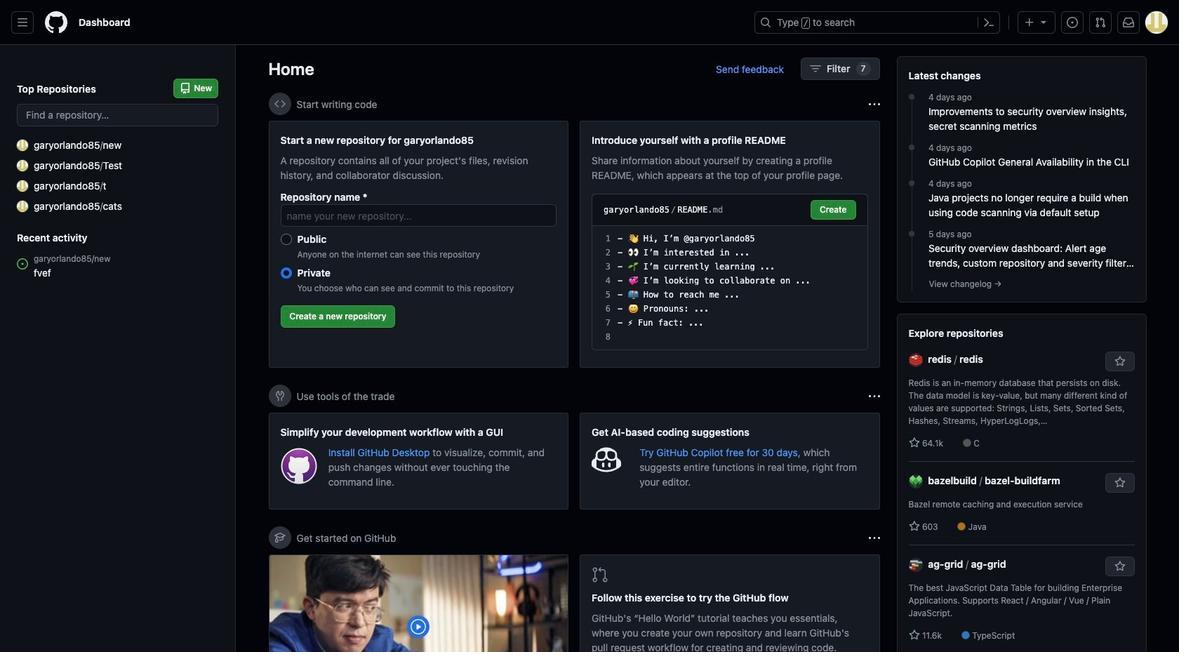 Task type: describe. For each thing, give the bounding box(es) containing it.
get ai-based coding suggestions element
[[580, 413, 880, 510]]

filter image
[[810, 63, 822, 74]]

command palette image
[[984, 17, 995, 28]]

1 dot fill image from the top
[[907, 91, 918, 103]]

cats image
[[17, 200, 28, 212]]

what is github? element
[[269, 555, 569, 652]]

triangle down image
[[1039, 16, 1050, 27]]

1 dot fill image from the top
[[907, 178, 918, 189]]

mortar board image
[[274, 532, 285, 544]]

github desktop image
[[281, 448, 317, 485]]

start a new repository element
[[269, 121, 569, 368]]

none radio inside start a new repository element
[[281, 234, 292, 245]]

star image for @ag-grid profile 'image'
[[909, 630, 920, 641]]

simplify your development workflow with a gui element
[[269, 413, 569, 510]]

2 dot fill image from the top
[[907, 228, 918, 239]]

star this repository image for @ag-grid profile 'image'
[[1115, 561, 1126, 572]]

explore repositories navigation
[[897, 314, 1147, 652]]

1 horizontal spatial git pull request image
[[1096, 17, 1107, 28]]

open issue image
[[17, 258, 28, 270]]

2 dot fill image from the top
[[907, 142, 918, 153]]

code image
[[274, 98, 285, 110]]

@bazelbuild profile image
[[909, 475, 923, 489]]

Top Repositories search field
[[17, 104, 218, 126]]

what is github? image
[[269, 555, 568, 652]]

new image
[[17, 139, 28, 151]]

star image for the @bazelbuild profile icon
[[909, 521, 920, 532]]

play image
[[410, 619, 427, 636]]

try the github flow element
[[580, 555, 880, 652]]

explore element
[[897, 56, 1147, 652]]



Task type: vqa. For each thing, say whether or not it's contained in the screenshot.
plus Image
yes



Task type: locate. For each thing, give the bounding box(es) containing it.
2 star this repository image from the top
[[1115, 561, 1126, 572]]

plus image
[[1025, 17, 1036, 28]]

test image
[[17, 160, 28, 171]]

0 vertical spatial git pull request image
[[1096, 17, 1107, 28]]

t image
[[17, 180, 28, 191]]

1 vertical spatial star this repository image
[[1115, 561, 1126, 572]]

1 star image from the top
[[909, 521, 920, 532]]

Find a repository… text field
[[17, 104, 218, 126]]

1 vertical spatial why am i seeing this? image
[[869, 533, 880, 544]]

name your new repository... text field
[[281, 204, 557, 227]]

1 vertical spatial star image
[[909, 630, 920, 641]]

0 vertical spatial star this repository image
[[1115, 356, 1126, 367]]

@ag-grid profile image
[[909, 559, 923, 573]]

star this repository image for @redis profile "icon" at right
[[1115, 356, 1126, 367]]

none radio inside start a new repository element
[[281, 268, 292, 279]]

star image up @ag-grid profile 'image'
[[909, 521, 920, 532]]

why am i seeing this? image
[[869, 99, 880, 110], [869, 533, 880, 544]]

@redis profile image
[[909, 353, 923, 368]]

git pull request image
[[1096, 17, 1107, 28], [592, 567, 609, 584]]

2 why am i seeing this? image from the top
[[869, 533, 880, 544]]

why am i seeing this? image
[[869, 391, 880, 402]]

why am i seeing this? image for "try the github flow" element on the bottom of the page
[[869, 533, 880, 544]]

0 vertical spatial why am i seeing this? image
[[869, 99, 880, 110]]

0 vertical spatial dot fill image
[[907, 178, 918, 189]]

None radio
[[281, 234, 292, 245]]

star this repository image
[[1115, 356, 1126, 367], [1115, 561, 1126, 572]]

git pull request image inside "try the github flow" element
[[592, 567, 609, 584]]

introduce yourself with a profile readme element
[[580, 121, 880, 368]]

0 vertical spatial dot fill image
[[907, 91, 918, 103]]

0 vertical spatial star image
[[909, 521, 920, 532]]

dot fill image
[[907, 178, 918, 189], [907, 228, 918, 239]]

star image down @ag-grid profile 'image'
[[909, 630, 920, 641]]

star image
[[909, 438, 920, 449]]

issue opened image
[[1067, 17, 1079, 28]]

0 horizontal spatial git pull request image
[[592, 567, 609, 584]]

why am i seeing this? image for introduce yourself with a profile readme "element"
[[869, 99, 880, 110]]

1 star this repository image from the top
[[1115, 356, 1126, 367]]

tools image
[[274, 390, 285, 402]]

star this repository image
[[1115, 478, 1126, 489]]

dot fill image
[[907, 91, 918, 103], [907, 142, 918, 153]]

1 vertical spatial dot fill image
[[907, 142, 918, 153]]

2 star image from the top
[[909, 630, 920, 641]]

None submit
[[811, 200, 856, 220]]

homepage image
[[45, 11, 67, 34]]

1 vertical spatial dot fill image
[[907, 228, 918, 239]]

1 why am i seeing this? image from the top
[[869, 99, 880, 110]]

none submit inside introduce yourself with a profile readme "element"
[[811, 200, 856, 220]]

notifications image
[[1124, 17, 1135, 28]]

1 vertical spatial git pull request image
[[592, 567, 609, 584]]

star image
[[909, 521, 920, 532], [909, 630, 920, 641]]

None radio
[[281, 268, 292, 279]]



